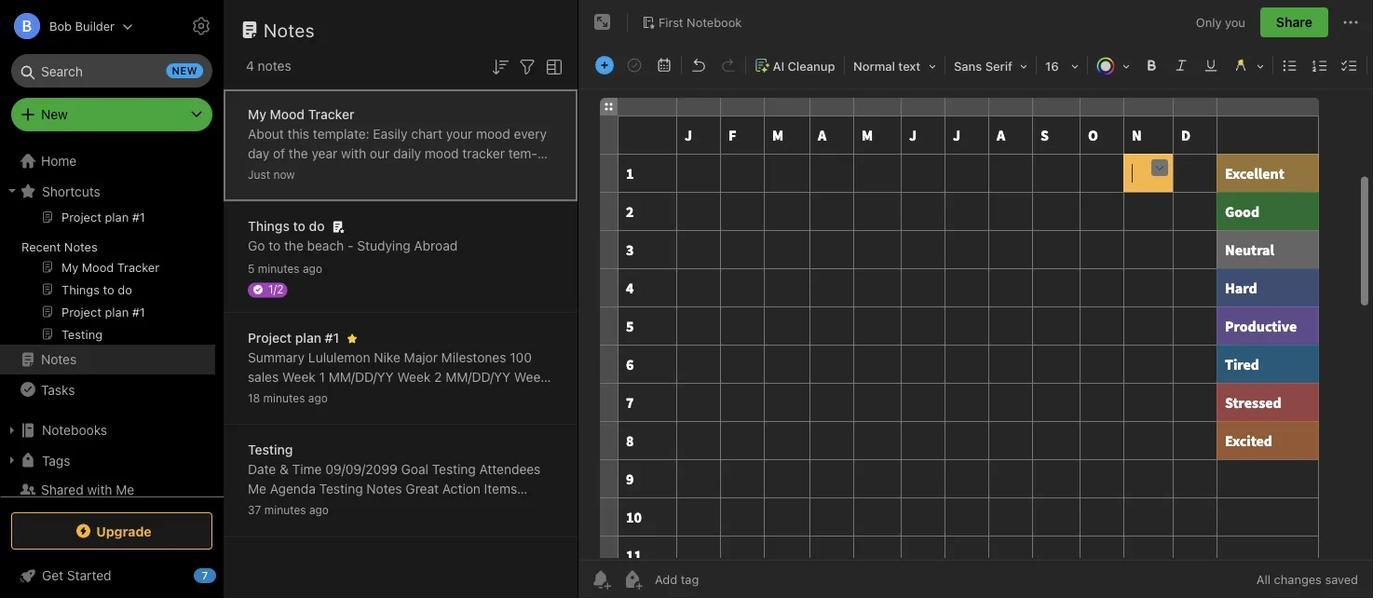 Task type: locate. For each thing, give the bounding box(es) containing it.
of
[[273, 146, 285, 161]]

just now
[[248, 168, 295, 181]]

#1
[[325, 330, 339, 346]]

new button
[[11, 98, 212, 131]]

2 vertical spatial ago
[[309, 503, 329, 517]]

task up the 09/09/2099
[[357, 408, 384, 424]]

0 vertical spatial 3
[[248, 389, 256, 404]]

notes up 4 notes
[[264, 19, 315, 41]]

out
[[528, 501, 548, 516]]

notes
[[264, 19, 315, 41], [64, 239, 98, 253], [41, 352, 77, 367], [366, 481, 402, 496]]

0 horizontal spatial with
[[87, 482, 112, 497]]

things
[[248, 218, 290, 234]]

minutes
[[258, 262, 300, 275], [263, 392, 305, 405], [264, 503, 306, 517]]

meeting down 'assignee'
[[248, 520, 297, 536]]

0 horizontal spatial meeting
[[248, 520, 297, 536]]

mm/dd/yy down major
[[377, 389, 442, 404]]

0 horizontal spatial me
[[116, 482, 134, 497]]

major
[[404, 350, 438, 365]]

to
[[395, 165, 407, 181], [293, 218, 305, 234], [268, 238, 281, 253]]

0 vertical spatial 5
[[248, 262, 255, 275]]

ago down lululemon
[[308, 392, 328, 405]]

3 down sales at the bottom left
[[248, 389, 256, 404]]

2 down "nike"
[[388, 408, 396, 424]]

ago for project plan #1
[[308, 392, 328, 405]]

1 vertical spatial 4
[[365, 389, 373, 404]]

accordin...
[[294, 185, 357, 200]]

2 task from the left
[[357, 408, 384, 424]]

expand tags image
[[5, 453, 20, 468]]

4 up my on the left top of page
[[246, 58, 254, 74]]

1 down lululemon
[[319, 369, 325, 385]]

0 vertical spatial meeting
[[405, 501, 453, 516]]

2 down major
[[434, 369, 442, 385]]

square
[[351, 165, 391, 181]]

notes up the up
[[366, 481, 402, 496]]

clean
[[348, 501, 382, 516]]

serif
[[985, 59, 1012, 73]]

minutes up 1/2
[[258, 262, 300, 275]]

7
[[202, 570, 208, 582]]

minutes down sales at the bottom left
[[263, 392, 305, 405]]

home link
[[0, 146, 224, 176]]

0 vertical spatial 4
[[246, 58, 254, 74]]

Insert field
[[591, 52, 619, 78]]

5 minutes ago
[[248, 262, 322, 275]]

task left le...
[[442, 408, 469, 424]]

with down the template:
[[341, 146, 366, 161]]

minutes for testing
[[264, 503, 306, 517]]

the right of
[[289, 146, 308, 161]]

me down the tags button
[[116, 482, 134, 497]]

the down things to do
[[284, 238, 304, 253]]

1 vertical spatial mood
[[425, 146, 459, 161]]

time
[[292, 462, 322, 477]]

day
[[248, 146, 269, 161]]

37 minutes ago
[[248, 503, 329, 517]]

easily
[[373, 126, 408, 142]]

2 horizontal spatial testing
[[432, 462, 476, 477]]

0 horizontal spatial testing
[[248, 442, 293, 457]]

minutes down agenda
[[264, 503, 306, 517]]

with inside about this template: easily chart your mood every day of the year with our daily mood tracker tem plate. click each square to change the cell back ground accordin...
[[341, 146, 366, 161]]

shortcuts
[[42, 183, 100, 199]]

3 down major
[[430, 408, 438, 424]]

click to collapse image
[[217, 564, 231, 586]]

tem
[[508, 146, 537, 161]]

testing up action
[[432, 462, 476, 477]]

ago down agenda
[[309, 503, 329, 517]]

Heading level field
[[847, 52, 943, 79]]

milestones
[[441, 350, 506, 365]]

sans
[[954, 59, 982, 73]]

nike
[[374, 350, 400, 365]]

shared
[[41, 482, 84, 497]]

5 down go
[[248, 262, 255, 275]]

testing up date
[[248, 442, 293, 457]]

100
[[510, 350, 532, 365]]

5 inside summary lululemon nike major milestones 100 sales week 1 mm/dd/yy week 2 mm/dd/yy week 3 mm/dd/yy week 4 mm/dd/yy week 5 mm/dd/yy task 1 task 2 task 3 task 4 le...
[[482, 389, 490, 404]]

to for do
[[293, 218, 305, 234]]

1 vertical spatial with
[[87, 482, 112, 497]]

settings image
[[190, 15, 212, 37]]

testing up status
[[319, 481, 363, 496]]

3
[[248, 389, 256, 404], [430, 408, 438, 424]]

notes down status
[[300, 520, 334, 536]]

0 horizontal spatial 1
[[319, 369, 325, 385]]

1 vertical spatial meeting
[[248, 520, 297, 536]]

cell
[[481, 165, 502, 181]]

1 horizontal spatial me
[[248, 481, 266, 496]]

you
[[1225, 15, 1245, 29]]

notebook
[[687, 15, 742, 29]]

0 vertical spatial testing
[[248, 442, 293, 457]]

with down the tags button
[[87, 482, 112, 497]]

meeting
[[405, 501, 453, 516], [248, 520, 297, 536]]

ago down beach
[[303, 262, 322, 275]]

tree
[[0, 146, 224, 546]]

week down 100
[[514, 369, 548, 385]]

Font family field
[[947, 52, 1034, 79]]

1 horizontal spatial 4
[[365, 389, 373, 404]]

expand note image
[[592, 11, 614, 34]]

4
[[246, 58, 254, 74], [365, 389, 373, 404], [473, 408, 481, 424]]

great
[[406, 481, 439, 496]]

daily
[[393, 146, 421, 161]]

2 horizontal spatial 4
[[473, 408, 481, 424]]

Help and Learning task checklist field
[[0, 561, 224, 591]]

1 vertical spatial 2
[[388, 408, 396, 424]]

&
[[280, 462, 289, 477]]

0 vertical spatial to
[[395, 165, 407, 181]]

your
[[446, 126, 472, 142]]

4 notes
[[246, 58, 291, 74]]

mood
[[476, 126, 510, 142], [425, 146, 459, 161]]

1 horizontal spatial to
[[293, 218, 305, 234]]

beach
[[307, 238, 344, 253]]

cleanup
[[788, 59, 835, 73]]

1 horizontal spatial testing
[[319, 481, 363, 496]]

-
[[347, 238, 353, 253]]

tags
[[42, 452, 70, 468]]

2 vertical spatial to
[[268, 238, 281, 253]]

bob builder
[[49, 19, 115, 33]]

notes link
[[0, 345, 215, 374]]

2
[[434, 369, 442, 385], [388, 408, 396, 424]]

mood up tracker
[[476, 126, 510, 142]]

1 horizontal spatial 5
[[482, 389, 490, 404]]

1 vertical spatial minutes
[[263, 392, 305, 405]]

send
[[494, 501, 525, 516]]

Sort options field
[[489, 54, 511, 78]]

and
[[337, 520, 360, 536]]

1 vertical spatial 3
[[430, 408, 438, 424]]

the left cell
[[458, 165, 478, 181]]

0 vertical spatial the
[[289, 146, 308, 161]]

recent notes
[[21, 239, 98, 253]]

shared with me
[[41, 482, 134, 497]]

mood
[[270, 107, 305, 122]]

with inside shared with me link
[[87, 482, 112, 497]]

expand notebooks image
[[5, 423, 20, 438]]

2 vertical spatial minutes
[[264, 503, 306, 517]]

1
[[319, 369, 325, 385], [347, 408, 353, 424]]

0 horizontal spatial notes
[[258, 58, 291, 74]]

notes down action
[[457, 501, 491, 516]]

2 vertical spatial notes
[[300, 520, 334, 536]]

0 vertical spatial 2
[[434, 369, 442, 385]]

1 vertical spatial ago
[[308, 392, 328, 405]]

meeting down great
[[405, 501, 453, 516]]

0 horizontal spatial 3
[[248, 389, 256, 404]]

about this template: easily chart your mood every day of the year with our daily mood tracker tem plate. click each square to change the cell back ground accordin...
[[248, 126, 547, 200]]

1 vertical spatial 5
[[482, 389, 490, 404]]

le...
[[484, 408, 510, 424]]

now
[[273, 168, 295, 181]]

4 down lululemon
[[365, 389, 373, 404]]

about
[[248, 126, 284, 142]]

only you
[[1196, 15, 1245, 29]]

Account field
[[0, 7, 133, 45]]

builder
[[75, 19, 115, 33]]

1 horizontal spatial with
[[341, 146, 366, 161]]

0 vertical spatial with
[[341, 146, 366, 161]]

task up goal
[[399, 408, 427, 424]]

upgrade button
[[11, 512, 212, 550]]

1 vertical spatial to
[[293, 218, 305, 234]]

testing
[[248, 442, 293, 457], [432, 462, 476, 477], [319, 481, 363, 496]]

notes
[[258, 58, 291, 74], [457, 501, 491, 516], [300, 520, 334, 536]]

notes up the mood
[[258, 58, 291, 74]]

week down milestones
[[445, 389, 479, 404]]

my
[[248, 107, 266, 122]]

to for the
[[268, 238, 281, 253]]

3 task from the left
[[399, 408, 427, 424]]

mood up change
[[425, 146, 459, 161]]

mm/dd/yy down milestones
[[445, 369, 511, 385]]

me
[[248, 481, 266, 496], [116, 482, 134, 497]]

1 horizontal spatial 1
[[347, 408, 353, 424]]

task
[[316, 408, 344, 424], [357, 408, 384, 424], [399, 408, 427, 424], [442, 408, 469, 424]]

1 horizontal spatial meeting
[[405, 501, 453, 516]]

recent notes group
[[0, 206, 215, 352]]

first notebook
[[659, 15, 742, 29]]

0 horizontal spatial to
[[268, 238, 281, 253]]

bulleted list image
[[1277, 52, 1303, 78]]

first notebook button
[[635, 9, 748, 35]]

1 up the 09/09/2099
[[347, 408, 353, 424]]

0 vertical spatial mood
[[476, 126, 510, 142]]

date
[[248, 462, 276, 477]]

0 horizontal spatial 5
[[248, 262, 255, 275]]

5 up le...
[[482, 389, 490, 404]]

to right go
[[268, 238, 281, 253]]

tasks
[[41, 382, 75, 397]]

studying
[[357, 238, 410, 253]]

4 left le...
[[473, 408, 481, 424]]

task down 18 minutes ago on the left bottom of page
[[316, 408, 344, 424]]

tasks button
[[0, 374, 215, 404]]

0 horizontal spatial 4
[[246, 58, 254, 74]]

2 horizontal spatial to
[[395, 165, 407, 181]]

me down date
[[248, 481, 266, 496]]

to left do
[[293, 218, 305, 234]]

1 vertical spatial notes
[[457, 501, 491, 516]]

Highlight field
[[1226, 52, 1271, 79]]

notes right recent
[[64, 239, 98, 253]]

2 vertical spatial testing
[[319, 481, 363, 496]]

Note Editor text field
[[578, 89, 1373, 560]]

changes
[[1274, 572, 1322, 586]]

Add filters field
[[516, 54, 538, 78]]

to down 'daily'
[[395, 165, 407, 181]]

agenda
[[270, 481, 316, 496]]



Task type: vqa. For each thing, say whether or not it's contained in the screenshot.
thumbnail
no



Task type: describe. For each thing, give the bounding box(es) containing it.
started
[[67, 568, 111, 583]]

new
[[172, 65, 197, 77]]

16
[[1045, 59, 1059, 73]]

date & time 09/09/2099 goal testing attendees me agenda testing notes great action items assignee status clean up meeting notes send out meeting notes and actio...
[[248, 462, 548, 536]]

normal text
[[853, 59, 921, 73]]

text
[[898, 59, 921, 73]]

0 horizontal spatial mood
[[425, 146, 459, 161]]

share
[[1276, 14, 1312, 30]]

italic image
[[1168, 52, 1194, 78]]

notebooks link
[[0, 415, 215, 445]]

do
[[309, 218, 325, 234]]

to inside about this template: easily chart your mood every day of the year with our daily mood tracker tem plate. click each square to change the cell back ground accordin...
[[395, 165, 407, 181]]

1 horizontal spatial mood
[[476, 126, 510, 142]]

go
[[248, 238, 265, 253]]

underline image
[[1198, 52, 1224, 78]]

1 horizontal spatial 2
[[434, 369, 442, 385]]

action
[[442, 481, 481, 496]]

plan
[[295, 330, 321, 346]]

minutes for project plan #1
[[263, 392, 305, 405]]

0 vertical spatial 1
[[319, 369, 325, 385]]

1 task from the left
[[316, 408, 344, 424]]

mm/dd/yy down sales at the bottom left
[[259, 389, 324, 404]]

plate.
[[248, 146, 537, 181]]

1 horizontal spatial notes
[[300, 520, 334, 536]]

go to the beach - studying abroad
[[248, 238, 458, 253]]

1 horizontal spatial 3
[[430, 408, 438, 424]]

2 horizontal spatial notes
[[457, 501, 491, 516]]

Font color field
[[1090, 52, 1136, 79]]

sales
[[248, 369, 279, 385]]

goal
[[401, 462, 428, 477]]

back
[[506, 165, 541, 181]]

first
[[659, 15, 683, 29]]

ground
[[248, 165, 541, 200]]

numbered list image
[[1307, 52, 1333, 78]]

4 task from the left
[[442, 408, 469, 424]]

me inside date & time 09/09/2099 goal testing attendees me agenda testing notes great action items assignee status clean up meeting notes send out meeting notes and actio...
[[248, 481, 266, 496]]

get started
[[42, 568, 111, 583]]

lululemon
[[308, 350, 370, 365]]

things to do
[[248, 218, 325, 234]]

chart
[[411, 126, 442, 142]]

each
[[318, 165, 347, 181]]

year
[[312, 146, 337, 161]]

0 vertical spatial notes
[[258, 58, 291, 74]]

project
[[248, 330, 292, 346]]

change
[[411, 165, 455, 181]]

ai cleanup button
[[748, 52, 842, 79]]

more actions image
[[1339, 11, 1362, 34]]

week down lululemon
[[328, 389, 361, 404]]

summary
[[248, 350, 305, 365]]

View options field
[[538, 54, 565, 78]]

tags button
[[0, 445, 215, 475]]

calendar event image
[[651, 52, 677, 78]]

mm/dd/yy down lululemon
[[329, 369, 394, 385]]

add tag image
[[621, 568, 644, 591]]

shortcuts button
[[0, 176, 215, 206]]

notes inside date & time 09/09/2099 goal testing attendees me agenda testing notes great action items assignee status clean up meeting notes send out meeting notes and actio...
[[366, 481, 402, 496]]

undo image
[[686, 52, 712, 78]]

notes inside "group"
[[64, 239, 98, 253]]

mm/dd/yy down 18 minutes ago on the left bottom of page
[[248, 408, 313, 424]]

abroad
[[414, 238, 458, 253]]

items
[[484, 481, 517, 496]]

all changes saved
[[1256, 572, 1358, 586]]

normal
[[853, 59, 895, 73]]

bold image
[[1138, 52, 1164, 78]]

my mood tracker
[[248, 107, 354, 122]]

new search field
[[24, 54, 203, 88]]

notes up tasks
[[41, 352, 77, 367]]

this
[[287, 126, 309, 142]]

template:
[[313, 126, 369, 142]]

Add tag field
[[653, 571, 793, 587]]

18
[[248, 392, 260, 405]]

click
[[285, 165, 314, 181]]

bob
[[49, 19, 72, 33]]

all
[[1256, 572, 1271, 586]]

home
[[41, 153, 77, 169]]

18 minutes ago
[[248, 392, 328, 405]]

shared with me link
[[0, 475, 215, 505]]

37
[[248, 503, 261, 517]]

1 vertical spatial testing
[[432, 462, 476, 477]]

assignee
[[248, 501, 303, 516]]

add filters image
[[516, 56, 538, 78]]

tracker
[[308, 107, 354, 122]]

ai cleanup
[[773, 59, 835, 73]]

only
[[1196, 15, 1222, 29]]

2 vertical spatial the
[[284, 238, 304, 253]]

project plan #1
[[248, 330, 339, 346]]

1/2
[[268, 283, 284, 296]]

More actions field
[[1339, 7, 1362, 37]]

Search text field
[[24, 54, 199, 88]]

summary lululemon nike major milestones 100 sales week 1 mm/dd/yy week 2 mm/dd/yy week 3 mm/dd/yy week 4 mm/dd/yy week 5 mm/dd/yy task 1 task 2 task 3 task 4 le...
[[248, 350, 548, 424]]

1 vertical spatial the
[[458, 165, 478, 181]]

0 vertical spatial minutes
[[258, 262, 300, 275]]

status
[[306, 501, 345, 516]]

note window element
[[578, 0, 1373, 598]]

add a reminder image
[[590, 568, 612, 591]]

week up 18 minutes ago on the left bottom of page
[[282, 369, 316, 385]]

checklist image
[[1337, 52, 1363, 78]]

tree containing home
[[0, 146, 224, 546]]

week down major
[[397, 369, 431, 385]]

every
[[514, 126, 547, 142]]

ago for testing
[[309, 503, 329, 517]]

recent
[[21, 239, 61, 253]]

Font size field
[[1039, 52, 1085, 79]]

1 vertical spatial 1
[[347, 408, 353, 424]]

upgrade
[[96, 523, 152, 539]]

0 horizontal spatial 2
[[388, 408, 396, 424]]

me inside tree
[[116, 482, 134, 497]]

0 vertical spatial ago
[[303, 262, 322, 275]]

notebooks
[[42, 422, 107, 438]]

2 vertical spatial 4
[[473, 408, 481, 424]]

share button
[[1260, 7, 1328, 37]]

09/09/2099
[[325, 462, 398, 477]]



